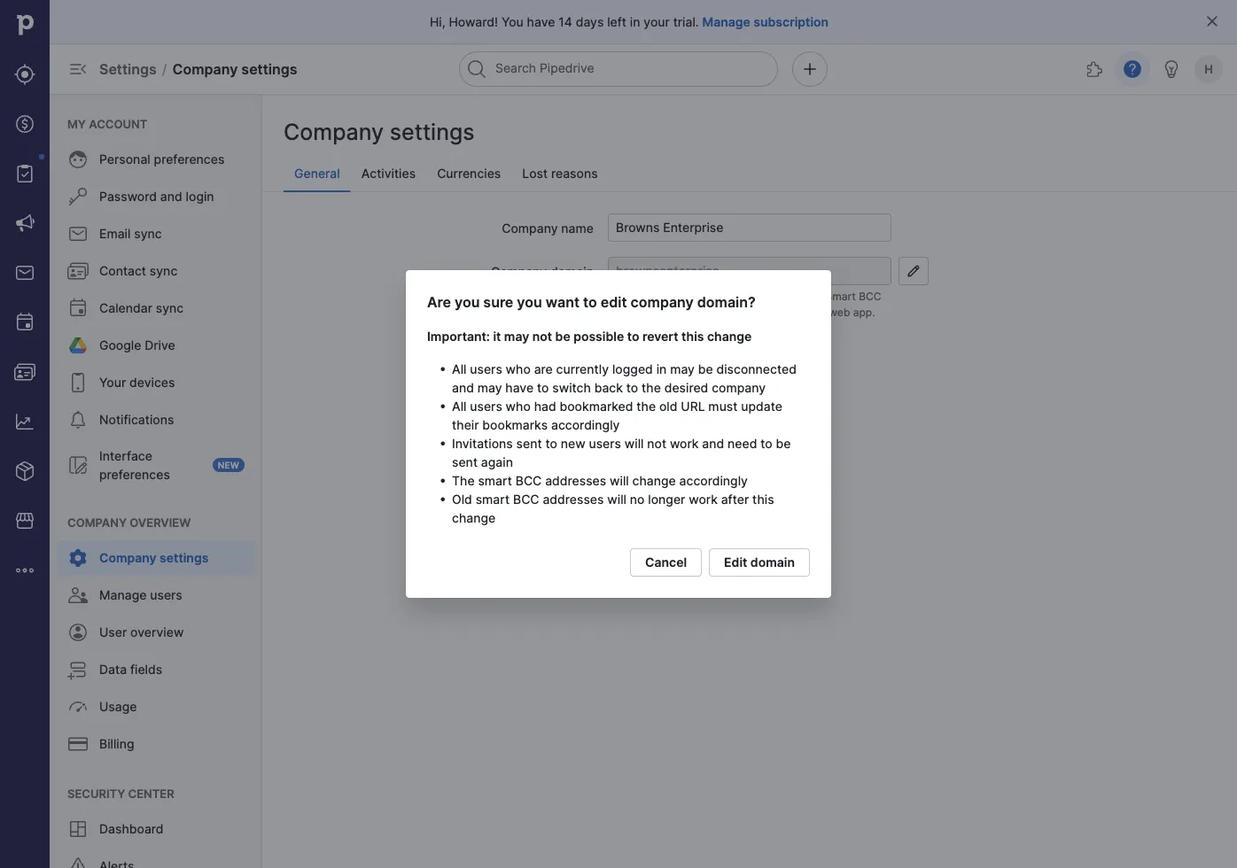 Task type: vqa. For each thing, say whether or not it's contained in the screenshot.
disconnected
yes



Task type: describe. For each thing, give the bounding box(es) containing it.
leads image
[[14, 64, 35, 85]]

edit
[[724, 555, 747, 570]]

color undefined image for interface preferences
[[67, 455, 89, 476]]

activities image
[[14, 312, 35, 333]]

manage users link
[[57, 578, 255, 613]]

disconnected
[[717, 362, 797, 377]]

days
[[576, 14, 604, 29]]

14
[[559, 14, 572, 29]]

color undefined image for company settings
[[67, 548, 89, 569]]

bookmarked
[[560, 399, 633, 414]]

company inside all users who are currently logged in may be disconnected and may have to switch back to the desired company all users who had bookmarked the old url must update their bookmarks accordingly invitations sent to new users will not work and need to be sent again the smart bcc addresses will change accordingly old smart bcc addresses will no longer work after this change
[[712, 380, 766, 395]]

0 vertical spatial in
[[630, 14, 640, 29]]

account
[[89, 117, 147, 131]]

save button
[[608, 335, 666, 363]]

you
[[502, 14, 524, 29]]

menu for company domain
[[50, 94, 262, 869]]

1 you from the left
[[455, 293, 480, 311]]

sync for email sync
[[134, 226, 162, 242]]

this inside all users who are currently logged in may be disconnected and may have to switch back to the desired company all users who had bookmarked the old url must update their bookmarks accordingly invitations sent to new users will not work and need to be sent again the smart bcc addresses will change accordingly old smart bcc addresses will no longer work after this change
[[752, 492, 774, 507]]

to right need
[[761, 436, 773, 451]]

1 who from the top
[[506, 362, 531, 377]]

company up company domain
[[502, 221, 558, 236]]

after
[[721, 492, 749, 507]]

the right 'on'
[[809, 306, 826, 319]]

subscription
[[754, 14, 829, 29]]

0 vertical spatial color primary image
[[1205, 14, 1219, 28]]

1 address from the left
[[608, 306, 649, 319]]

their
[[452, 417, 479, 432]]

account's
[[699, 306, 747, 319]]

cancel
[[645, 555, 687, 570]]

interface preferences
[[99, 448, 170, 482]]

0 vertical spatial accordingly
[[551, 417, 620, 432]]

bcc inside the company domain name is used for the smart bcc address and your account's address on the web app.
[[859, 290, 881, 303]]

login
[[186, 189, 214, 204]]

1 horizontal spatial may
[[504, 329, 529, 344]]

edit domain button
[[709, 549, 810, 577]]

no
[[630, 492, 645, 507]]

contact sync
[[99, 264, 178, 279]]

currencies
[[437, 166, 501, 181]]

company inside company settings link
[[99, 551, 157, 566]]

1 vertical spatial be
[[698, 362, 713, 377]]

0 vertical spatial smart
[[478, 473, 512, 488]]

insights image
[[14, 411, 35, 432]]

update
[[741, 399, 783, 414]]

want
[[546, 293, 580, 311]]

contact sync link
[[57, 253, 255, 289]]

quick add image
[[799, 58, 821, 80]]

color undefined image for your devices
[[67, 372, 89, 393]]

notifications link
[[57, 402, 255, 438]]

and inside password and login link
[[160, 189, 182, 204]]

2 who from the top
[[506, 399, 531, 414]]

1 vertical spatial change
[[632, 473, 676, 488]]

email
[[99, 226, 131, 242]]

invitations
[[452, 436, 513, 451]]

and up their
[[452, 380, 474, 395]]

email sync
[[99, 226, 162, 242]]

center
[[128, 787, 174, 801]]

2 address from the left
[[750, 306, 791, 319]]

security center
[[67, 787, 174, 801]]

the company domain name is used for the smart bcc address and your account's address on the web app.
[[608, 290, 881, 319]]

overview for company overview
[[130, 516, 191, 530]]

password and login
[[99, 189, 214, 204]]

important:
[[427, 329, 490, 344]]

sales inbox image
[[14, 262, 35, 284]]

revert
[[642, 329, 679, 344]]

possible
[[574, 329, 624, 344]]

2 vertical spatial will
[[607, 492, 627, 507]]

0 vertical spatial name
[[561, 221, 594, 236]]

2 vertical spatial be
[[776, 436, 791, 451]]

0 vertical spatial will
[[625, 436, 644, 451]]

11 color undefined image from the top
[[67, 856, 89, 869]]

user overview link
[[57, 615, 255, 651]]

color undefined image for user overview
[[67, 622, 89, 643]]

password
[[99, 189, 157, 204]]

usage link
[[57, 690, 255, 725]]

are you sure you want to edit company domain?
[[427, 293, 756, 311]]

my
[[67, 117, 86, 131]]

menu toggle image
[[67, 58, 89, 80]]

fields
[[130, 662, 162, 678]]

logged
[[612, 362, 653, 377]]

0 horizontal spatial color primary image
[[903, 264, 924, 278]]

password and login link
[[57, 179, 255, 214]]

sync for contact sync
[[150, 264, 178, 279]]

2 vertical spatial bcc
[[513, 492, 539, 507]]

preferences for interface
[[99, 467, 170, 482]]

hi,
[[430, 14, 445, 29]]

1 vertical spatial will
[[610, 473, 629, 488]]

user overview
[[99, 625, 184, 640]]

1 all from the top
[[452, 362, 467, 377]]

longer
[[648, 492, 685, 507]]

the inside the company domain name is used for the smart bcc address and your account's address on the web app.
[[608, 290, 627, 303]]

user
[[99, 625, 127, 640]]

contacts image
[[14, 362, 35, 383]]

used
[[762, 290, 786, 303]]

in inside all users who are currently logged in may be disconnected and may have to switch back to the desired company all users who had bookmarked the old url must update their bookmarks accordingly invitations sent to new users will not work and need to be sent again the smart bcc addresses will change accordingly old smart bcc addresses will no longer work after this change
[[656, 362, 667, 377]]

edit domain
[[724, 555, 795, 570]]

to down logged
[[626, 380, 638, 395]]

old
[[452, 492, 472, 507]]

marketplace image
[[14, 510, 35, 532]]

0 horizontal spatial change
[[452, 510, 496, 526]]

devices
[[129, 375, 175, 390]]

email sync link
[[57, 216, 255, 252]]

color undefined image for calendar sync
[[67, 298, 89, 319]]

not inside all users who are currently logged in may be disconnected and may have to switch back to the desired company all users who had bookmarked the old url must update their bookmarks accordingly invitations sent to new users will not work and need to be sent again the smart bcc addresses will change accordingly old smart bcc addresses will no longer work after this change
[[647, 436, 667, 451]]

domain for edit domain
[[751, 555, 795, 570]]

company settings link
[[57, 541, 255, 576]]

settings / company settings
[[99, 60, 297, 78]]

usage
[[99, 700, 137, 715]]

your devices
[[99, 375, 175, 390]]

interface
[[99, 448, 152, 464]]

color undefined image for google drive
[[67, 335, 89, 356]]

company up revert
[[631, 293, 694, 311]]

0 vertical spatial work
[[670, 436, 699, 451]]

2 all from the top
[[452, 399, 467, 414]]

1 horizontal spatial settings
[[241, 60, 297, 78]]

calendar sync
[[99, 301, 184, 316]]

2 horizontal spatial may
[[670, 362, 695, 377]]

it
[[493, 329, 501, 344]]

settings
[[99, 60, 157, 78]]

0 horizontal spatial sent
[[452, 455, 478, 470]]

on
[[794, 306, 806, 319]]

0 horizontal spatial not
[[532, 329, 552, 344]]

smart
[[826, 290, 856, 303]]

the inside all users who are currently logged in may be disconnected and may have to switch back to the desired company all users who had bookmarked the old url must update their bookmarks accordingly invitations sent to new users will not work and need to be sent again the smart bcc addresses will change accordingly old smart bcc addresses will no longer work after this change
[[452, 473, 475, 488]]

dashboard
[[99, 822, 164, 837]]

1 vertical spatial accordingly
[[679, 473, 748, 488]]

edit
[[601, 293, 627, 311]]

company name
[[502, 221, 594, 236]]

left
[[607, 14, 627, 29]]

sure
[[483, 293, 513, 311]]

your inside the company domain name is used for the smart bcc address and your account's address on the web app.
[[673, 306, 696, 319]]

my account
[[67, 117, 147, 131]]

data
[[99, 662, 127, 678]]

manage users
[[99, 588, 182, 603]]

overview for user overview
[[130, 625, 184, 640]]

preferences for personal
[[154, 152, 225, 167]]

0 horizontal spatial your
[[644, 14, 670, 29]]

have inside all users who are currently logged in may be disconnected and may have to switch back to the desired company all users who had bookmarked the old url must update their bookmarks accordingly invitations sent to new users will not work and need to be sent again the smart bcc addresses will change accordingly old smart bcc addresses will no longer work after this change
[[505, 380, 534, 395]]

color undefined image for contact sync
[[67, 261, 89, 282]]

and inside the company domain name is used for the smart bcc address and your account's address on the web app.
[[651, 306, 670, 319]]



Task type: locate. For each thing, give the bounding box(es) containing it.
company settings inside menu item
[[99, 551, 209, 566]]

0 horizontal spatial you
[[455, 293, 480, 311]]

the left old
[[637, 399, 656, 414]]

0 horizontal spatial this
[[682, 329, 704, 344]]

had
[[534, 399, 556, 414]]

company settings up the activities
[[284, 119, 475, 145]]

1 vertical spatial who
[[506, 399, 531, 414]]

sales assistant image
[[1161, 58, 1182, 80]]

may right it
[[504, 329, 529, 344]]

1 vertical spatial manage
[[99, 588, 147, 603]]

0 vertical spatial bcc
[[859, 290, 881, 303]]

name up account's
[[720, 290, 747, 303]]

to left new
[[545, 436, 557, 451]]

and left need
[[702, 436, 724, 451]]

google
[[99, 338, 141, 353]]

color undefined image inside usage link
[[67, 697, 89, 718]]

Search Pipedrive field
[[459, 51, 778, 87]]

color undefined image
[[14, 163, 35, 184], [67, 223, 89, 245], [67, 335, 89, 356], [67, 622, 89, 643], [67, 659, 89, 681], [67, 734, 89, 755], [67, 819, 89, 840]]

1 vertical spatial overview
[[130, 625, 184, 640]]

2 horizontal spatial settings
[[390, 119, 475, 145]]

overview
[[130, 516, 191, 530], [130, 625, 184, 640]]

company settings menu item
[[50, 541, 262, 576]]

not down old
[[647, 436, 667, 451]]

color undefined image for email sync
[[67, 223, 89, 245]]

0 vertical spatial addresses
[[545, 473, 606, 488]]

hi, howard! you have 14 days left in your  trial. manage subscription
[[430, 14, 829, 29]]

0 vertical spatial preferences
[[154, 152, 225, 167]]

0 vertical spatial not
[[532, 329, 552, 344]]

company inside the company domain name is used for the smart bcc address and your account's address on the web app.
[[630, 290, 677, 303]]

the up old
[[642, 380, 661, 395]]

1 vertical spatial smart
[[476, 492, 510, 507]]

to left edit
[[583, 293, 597, 311]]

1 vertical spatial in
[[656, 362, 667, 377]]

1 vertical spatial have
[[505, 380, 534, 395]]

sent down bookmarks at the top left
[[516, 436, 542, 451]]

are
[[534, 362, 553, 377]]

color undefined image for personal preferences
[[67, 149, 89, 170]]

billing link
[[57, 727, 255, 762]]

1 vertical spatial the
[[452, 473, 475, 488]]

and up revert
[[651, 306, 670, 319]]

change down old
[[452, 510, 496, 526]]

will
[[625, 436, 644, 451], [610, 473, 629, 488], [607, 492, 627, 507]]

color undefined image left user
[[67, 622, 89, 643]]

google drive
[[99, 338, 175, 353]]

0 vertical spatial be
[[555, 329, 570, 344]]

2 color undefined image from the top
[[67, 186, 89, 207]]

0 vertical spatial may
[[504, 329, 529, 344]]

sync right 'email'
[[134, 226, 162, 242]]

this right after
[[752, 492, 774, 507]]

smart down again
[[478, 473, 512, 488]]

1 color undefined image from the top
[[67, 149, 89, 170]]

color undefined image down my
[[67, 149, 89, 170]]

color undefined image inside "data fields" 'link'
[[67, 659, 89, 681]]

users up their
[[470, 399, 502, 414]]

color undefined image inside company settings link
[[67, 548, 89, 569]]

url
[[681, 399, 705, 414]]

color undefined image down the security
[[67, 819, 89, 840]]

who up bookmarks at the top left
[[506, 399, 531, 414]]

and left login
[[160, 189, 182, 204]]

settings inside menu item
[[160, 551, 209, 566]]

color undefined image inside contact sync link
[[67, 261, 89, 282]]

name down reasons
[[561, 221, 594, 236]]

to down the are
[[537, 380, 549, 395]]

color undefined image inside the billing link
[[67, 734, 89, 755]]

color undefined image left manage users
[[67, 585, 89, 606]]

1 vertical spatial may
[[670, 362, 695, 377]]

color undefined image right insights icon
[[67, 409, 89, 431]]

you
[[455, 293, 480, 311], [517, 293, 542, 311]]

manage subscription link
[[702, 13, 829, 31]]

2 vertical spatial change
[[452, 510, 496, 526]]

manage up user
[[99, 588, 147, 603]]

1 vertical spatial bcc
[[516, 473, 542, 488]]

accordingly up after
[[679, 473, 748, 488]]

0 horizontal spatial may
[[477, 380, 502, 395]]

1 horizontal spatial your
[[673, 306, 696, 319]]

personal preferences
[[99, 152, 225, 167]]

company up sure
[[491, 264, 547, 279]]

work left after
[[689, 492, 718, 507]]

2 vertical spatial domain
[[751, 555, 795, 570]]

color undefined image inside password and login link
[[67, 186, 89, 207]]

you right sure
[[517, 293, 542, 311]]

1 horizontal spatial color primary image
[[1205, 14, 1219, 28]]

personal
[[99, 152, 150, 167]]

1 horizontal spatial not
[[647, 436, 667, 451]]

0 vertical spatial overview
[[130, 516, 191, 530]]

1 horizontal spatial change
[[632, 473, 676, 488]]

color undefined image left password
[[67, 186, 89, 207]]

have left 14
[[527, 14, 555, 29]]

1 vertical spatial work
[[689, 492, 718, 507]]

cancel button
[[630, 549, 702, 577]]

color undefined image for manage users
[[67, 585, 89, 606]]

1 vertical spatial sent
[[452, 455, 478, 470]]

home image
[[12, 12, 38, 38]]

sync inside contact sync link
[[150, 264, 178, 279]]

domain inside button
[[751, 555, 795, 570]]

1 horizontal spatial the
[[608, 290, 627, 303]]

more image
[[14, 560, 35, 581]]

all down important:
[[452, 362, 467, 377]]

the up possible
[[608, 290, 627, 303]]

0 vertical spatial sent
[[516, 436, 542, 451]]

accordingly down bookmarked
[[551, 417, 620, 432]]

calendar
[[99, 301, 152, 316]]

1 vertical spatial this
[[752, 492, 774, 507]]

color primary image
[[1205, 14, 1219, 28], [903, 264, 924, 278]]

4 color undefined image from the top
[[67, 298, 89, 319]]

0 vertical spatial have
[[527, 14, 555, 29]]

company settings up manage users link
[[99, 551, 209, 566]]

sync inside calendar sync link
[[156, 301, 184, 316]]

change down account's
[[707, 329, 752, 344]]

manage
[[702, 14, 751, 29], [99, 588, 147, 603]]

activities
[[361, 166, 416, 181]]

2 vertical spatial sync
[[156, 301, 184, 316]]

color undefined image inside personal preferences link
[[67, 149, 89, 170]]

contact
[[99, 264, 146, 279]]

preferences
[[154, 152, 225, 167], [99, 467, 170, 482]]

0 vertical spatial sync
[[134, 226, 162, 242]]

sync up drive
[[156, 301, 184, 316]]

smart
[[478, 473, 512, 488], [476, 492, 510, 507]]

all up their
[[452, 399, 467, 414]]

None text field
[[608, 257, 892, 285]]

the up old
[[452, 473, 475, 488]]

1 vertical spatial color primary image
[[903, 264, 924, 278]]

bookmarks
[[482, 417, 548, 432]]

color undefined image for dashboard
[[67, 819, 89, 840]]

address
[[608, 306, 649, 319], [750, 306, 791, 319]]

is
[[750, 290, 759, 303]]

sync up calendar sync link
[[150, 264, 178, 279]]

company
[[630, 290, 677, 303], [631, 293, 694, 311], [712, 380, 766, 395]]

addresses
[[545, 473, 606, 488], [543, 492, 604, 507]]

10 color undefined image from the top
[[67, 697, 89, 718]]

notifications
[[99, 413, 174, 428]]

domain up want
[[550, 264, 594, 279]]

1 vertical spatial domain
[[679, 290, 717, 303]]

bcc
[[859, 290, 881, 303], [516, 473, 542, 488], [513, 492, 539, 507]]

trial.
[[673, 14, 699, 29]]

1 vertical spatial your
[[673, 306, 696, 319]]

may up their
[[477, 380, 502, 395]]

accordingly
[[551, 417, 620, 432], [679, 473, 748, 488]]

1 horizontal spatial company settings
[[284, 119, 475, 145]]

and
[[160, 189, 182, 204], [651, 306, 670, 319], [452, 380, 474, 395], [702, 436, 724, 451]]

change up longer
[[632, 473, 676, 488]]

users down it
[[470, 362, 502, 377]]

this right revert
[[682, 329, 704, 344]]

0 horizontal spatial be
[[555, 329, 570, 344]]

billing
[[99, 737, 134, 752]]

sync for calendar sync
[[156, 301, 184, 316]]

9 color undefined image from the top
[[67, 585, 89, 606]]

your left 'trial.'
[[644, 14, 670, 29]]

color undefined image left billing
[[67, 734, 89, 755]]

sync inside email sync link
[[134, 226, 162, 242]]

google drive link
[[57, 328, 255, 363]]

color undefined image inside user overview link
[[67, 622, 89, 643]]

2 you from the left
[[517, 293, 542, 311]]

0 horizontal spatial manage
[[99, 588, 147, 603]]

1 horizontal spatial you
[[517, 293, 542, 311]]

color undefined image
[[67, 149, 89, 170], [67, 186, 89, 207], [67, 261, 89, 282], [67, 298, 89, 319], [67, 372, 89, 393], [67, 409, 89, 431], [67, 455, 89, 476], [67, 548, 89, 569], [67, 585, 89, 606], [67, 697, 89, 718], [67, 856, 89, 869]]

color undefined image left data
[[67, 659, 89, 681]]

save
[[622, 342, 651, 357]]

have up bookmarks at the top left
[[505, 380, 534, 395]]

lost reasons
[[522, 166, 598, 181]]

have
[[527, 14, 555, 29], [505, 380, 534, 395]]

company right /
[[172, 60, 238, 78]]

1 vertical spatial company settings
[[99, 551, 209, 566]]

be right need
[[776, 436, 791, 451]]

1 horizontal spatial this
[[752, 492, 774, 507]]

color undefined image left usage
[[67, 697, 89, 718]]

h
[[1205, 62, 1213, 76]]

color undefined image inside email sync link
[[67, 223, 89, 245]]

sent down the "invitations" on the bottom of the page
[[452, 455, 478, 470]]

address down used
[[750, 306, 791, 319]]

howard!
[[449, 14, 498, 29]]

company overview
[[67, 516, 191, 530]]

menu for all users who are currently logged in may be disconnected and may have to switch back to the desired company
[[0, 0, 50, 869]]

company domain
[[491, 264, 594, 279]]

company down the interface preferences at the left bottom
[[67, 516, 127, 530]]

app.
[[853, 306, 875, 319]]

company down company overview
[[99, 551, 157, 566]]

may
[[504, 329, 529, 344], [670, 362, 695, 377], [477, 380, 502, 395]]

color undefined image inside dashboard link
[[67, 819, 89, 840]]

0 vertical spatial settings
[[241, 60, 297, 78]]

1 horizontal spatial in
[[656, 362, 667, 377]]

deals image
[[14, 113, 35, 135]]

domain for company domain
[[550, 264, 594, 279]]

color undefined image for billing
[[67, 734, 89, 755]]

1 vertical spatial not
[[647, 436, 667, 451]]

color undefined image down the security
[[67, 856, 89, 869]]

1 horizontal spatial domain
[[679, 290, 717, 303]]

0 vertical spatial manage
[[702, 14, 751, 29]]

domain inside the company domain name is used for the smart bcc address and your account's address on the web app.
[[679, 290, 717, 303]]

in right logged
[[656, 362, 667, 377]]

color undefined image left interface
[[67, 455, 89, 476]]

all
[[452, 362, 467, 377], [452, 399, 467, 414]]

overview up "data fields" 'link'
[[130, 625, 184, 640]]

6 color undefined image from the top
[[67, 409, 89, 431]]

menu
[[0, 0, 50, 869], [50, 94, 262, 869]]

2 horizontal spatial change
[[707, 329, 752, 344]]

users down company settings menu item
[[150, 588, 182, 603]]

0 vertical spatial this
[[682, 329, 704, 344]]

you right are at the left of page
[[455, 293, 480, 311]]

company up must
[[712, 380, 766, 395]]

sync
[[134, 226, 162, 242], [150, 264, 178, 279], [156, 301, 184, 316]]

1 horizontal spatial accordingly
[[679, 473, 748, 488]]

dashboard link
[[57, 812, 255, 847]]

color undefined image inside your devices link
[[67, 372, 89, 393]]

color undefined image for notifications
[[67, 409, 89, 431]]

again
[[481, 455, 513, 470]]

campaigns image
[[14, 213, 35, 234]]

domain right the edit
[[751, 555, 795, 570]]

color undefined image for usage
[[67, 697, 89, 718]]

color undefined image left the google on the left top
[[67, 335, 89, 356]]

data fields link
[[57, 652, 255, 688]]

0 vertical spatial who
[[506, 362, 531, 377]]

0 horizontal spatial name
[[561, 221, 594, 236]]

address up save button
[[608, 306, 649, 319]]

work down url
[[670, 436, 699, 451]]

1 vertical spatial sync
[[150, 264, 178, 279]]

products image
[[14, 461, 35, 482]]

1 horizontal spatial manage
[[702, 14, 751, 29]]

1 vertical spatial all
[[452, 399, 467, 414]]

lost
[[522, 166, 548, 181]]

color undefined image inside calendar sync link
[[67, 298, 89, 319]]

color undefined image left contact
[[67, 261, 89, 282]]

0 horizontal spatial in
[[630, 14, 640, 29]]

web
[[829, 306, 850, 319]]

bcc down bookmarks at the top left
[[516, 473, 542, 488]]

not up the are
[[532, 329, 552, 344]]

company up general
[[284, 119, 384, 145]]

sent
[[516, 436, 542, 451], [452, 455, 478, 470]]

7 color undefined image from the top
[[67, 455, 89, 476]]

0 vertical spatial domain
[[550, 264, 594, 279]]

color undefined image for password and login
[[67, 186, 89, 207]]

preferences down interface
[[99, 467, 170, 482]]

to
[[583, 293, 597, 311], [627, 329, 639, 344], [537, 380, 549, 395], [626, 380, 638, 395], [545, 436, 557, 451], [761, 436, 773, 451]]

3 color undefined image from the top
[[67, 261, 89, 282]]

manage inside manage users link
[[99, 588, 147, 603]]

0 horizontal spatial address
[[608, 306, 649, 319]]

bcc right old
[[513, 492, 539, 507]]

1 horizontal spatial name
[[720, 290, 747, 303]]

data fields
[[99, 662, 162, 678]]

important: it may not be possible to revert this change
[[427, 329, 752, 344]]

1 horizontal spatial be
[[698, 362, 713, 377]]

for
[[789, 290, 803, 303]]

preferences up login
[[154, 152, 225, 167]]

0 horizontal spatial the
[[452, 473, 475, 488]]

8 color undefined image from the top
[[67, 548, 89, 569]]

0 horizontal spatial domain
[[550, 264, 594, 279]]

in right the left
[[630, 14, 640, 29]]

domain
[[550, 264, 594, 279], [679, 290, 717, 303], [751, 555, 795, 570]]

overview up company settings menu item
[[130, 516, 191, 530]]

0 horizontal spatial company settings
[[99, 551, 209, 566]]

0 vertical spatial the
[[608, 290, 627, 303]]

company right edit
[[630, 290, 677, 303]]

color undefined image left 'email'
[[67, 223, 89, 245]]

0 vertical spatial your
[[644, 14, 670, 29]]

smart right old
[[476, 492, 510, 507]]

1 vertical spatial preferences
[[99, 467, 170, 482]]

1 vertical spatial settings
[[390, 119, 475, 145]]

quick help image
[[1122, 58, 1143, 80]]

domain up account's
[[679, 290, 717, 303]]

who
[[506, 362, 531, 377], [506, 399, 531, 414]]

security
[[67, 787, 125, 801]]

to left revert
[[627, 329, 639, 344]]

0 vertical spatial all
[[452, 362, 467, 377]]

color undefined image right more image
[[67, 548, 89, 569]]

your
[[99, 375, 126, 390]]

/
[[162, 60, 167, 78]]

work
[[670, 436, 699, 451], [689, 492, 718, 507]]

settings
[[241, 60, 297, 78], [390, 119, 475, 145], [160, 551, 209, 566]]

general
[[294, 166, 340, 181]]

drive
[[145, 338, 175, 353]]

color undefined image left "your"
[[67, 372, 89, 393]]

2 horizontal spatial be
[[776, 436, 791, 451]]

must
[[708, 399, 738, 414]]

in
[[630, 14, 640, 29], [656, 362, 667, 377]]

may up desired
[[670, 362, 695, 377]]

2 vertical spatial may
[[477, 380, 502, 395]]

currently
[[556, 362, 609, 377]]

None text field
[[608, 214, 892, 242]]

new
[[218, 460, 239, 471]]

personal preferences link
[[57, 142, 255, 177]]

name inside the company domain name is used for the smart bcc address and your account's address on the web app.
[[720, 290, 747, 303]]

1 horizontal spatial sent
[[516, 436, 542, 451]]

1 vertical spatial addresses
[[543, 492, 604, 507]]

bcc up app.
[[859, 290, 881, 303]]

who left the are
[[506, 362, 531, 377]]

be up desired
[[698, 362, 713, 377]]

0 horizontal spatial accordingly
[[551, 417, 620, 432]]

manage right 'trial.'
[[702, 14, 751, 29]]

be down want
[[555, 329, 570, 344]]

0 vertical spatial company settings
[[284, 119, 475, 145]]

color undefined image down deals image at the top of page
[[14, 163, 35, 184]]

the right for
[[806, 290, 823, 303]]

users right new
[[589, 436, 621, 451]]

calendar sync link
[[57, 291, 255, 326]]

0 vertical spatial change
[[707, 329, 752, 344]]

color undefined image inside manage users link
[[67, 585, 89, 606]]

need
[[728, 436, 757, 451]]

domain?
[[697, 293, 756, 311]]

color undefined image for data fields
[[67, 659, 89, 681]]

color undefined image inside the notifications link
[[67, 409, 89, 431]]

0 horizontal spatial settings
[[160, 551, 209, 566]]

color undefined image left calendar
[[67, 298, 89, 319]]

5 color undefined image from the top
[[67, 372, 89, 393]]

1 horizontal spatial address
[[750, 306, 791, 319]]

menu containing personal preferences
[[50, 94, 262, 869]]

color undefined image inside the google drive link
[[67, 335, 89, 356]]



